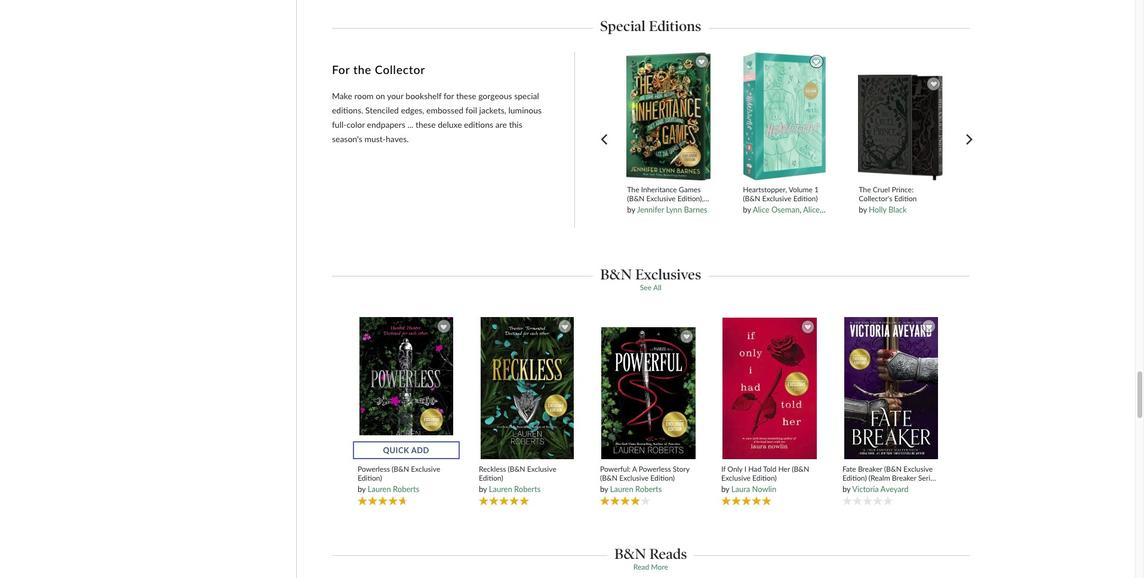 Task type: locate. For each thing, give the bounding box(es) containing it.
edition) down "volume"
[[794, 194, 818, 203]]

(b&n down quick
[[392, 465, 409, 474]]

series
[[919, 474, 938, 483]]

by down powerful:
[[600, 485, 608, 494]]

deluxe
[[438, 120, 462, 130]]

volume
[[789, 185, 813, 194]]

1 horizontal spatial lauren
[[489, 485, 512, 494]]

exclusive inside reckless (b&n exclusive edition) by lauren roberts
[[527, 465, 557, 474]]

the cruel prince: collector's edition by holly black
[[859, 185, 917, 215]]

bookshelf
[[406, 91, 442, 101]]

1 vertical spatial breaker
[[892, 474, 917, 483]]

3 roberts from the left
[[636, 485, 662, 494]]

these right the ...
[[416, 120, 436, 130]]

jennifer
[[637, 205, 664, 215]]

for the collector
[[332, 63, 425, 76]]

roberts down powerful: a powerless story (b&n exclusive edition) link on the bottom right of page
[[636, 485, 662, 494]]

editions
[[649, 18, 702, 35]]

by down powerless (b&n exclusive edition) link
[[358, 485, 366, 494]]

jennifer lynn barnes link
[[637, 205, 708, 215]]

barnes
[[684, 205, 708, 215]]

lauren roberts link down reckless (b&n exclusive edition) link
[[489, 485, 541, 494]]

3 lauren roberts link from the left
[[610, 485, 662, 494]]

roberts down reckless (b&n exclusive edition) link
[[514, 485, 541, 494]]

1 horizontal spatial these
[[456, 91, 476, 101]]

breaker up (realm
[[858, 465, 883, 474]]

powerless down quick
[[358, 465, 390, 474]]

1 horizontal spatial breaker
[[892, 474, 917, 483]]

edition) inside powerful: a powerless story (b&n exclusive edition) by lauren roberts
[[651, 474, 675, 483]]

(b&n down powerful:
[[600, 474, 618, 483]]

make
[[332, 91, 352, 101]]

these
[[456, 91, 476, 101], [416, 120, 436, 130]]

lauren down powerful:
[[610, 485, 634, 494]]

edition) down quick add button
[[358, 474, 382, 483]]

roberts down powerless (b&n exclusive edition) link
[[393, 485, 420, 494]]

1 lauren from the left
[[368, 485, 391, 494]]

1 vertical spatial b&n
[[615, 545, 646, 562]]

2 horizontal spatial roberts
[[636, 485, 662, 494]]

edition)
[[794, 194, 818, 203], [358, 474, 382, 483], [479, 474, 503, 483], [651, 474, 675, 483], [753, 474, 777, 483], [843, 474, 867, 483]]

haves.
[[386, 134, 409, 144]]

exclusive up alice oseman "link"
[[763, 194, 792, 203]]

by inside "powerless (b&n exclusive edition) by lauren roberts"
[[358, 485, 366, 494]]

oseman down heartstopper, volume 1 (b&n exclusive edition) link
[[772, 205, 800, 215]]

0 horizontal spatial lauren
[[368, 485, 391, 494]]

holly
[[869, 205, 887, 215]]

your
[[387, 91, 404, 101]]

exclusive right reckless
[[527, 465, 557, 474]]

read more link
[[634, 563, 668, 571]]

1 horizontal spatial powerless
[[639, 465, 671, 474]]

on
[[376, 91, 385, 101]]

i
[[745, 465, 747, 474]]

roberts inside "powerless (b&n exclusive edition) by lauren roberts"
[[393, 485, 420, 494]]

lauren down reckless
[[489, 485, 512, 494]]

more
[[651, 563, 668, 571]]

2 horizontal spatial lauren roberts link
[[610, 485, 662, 494]]

make room on your bookshelf for these gorgeous special editions. stenciled edges, embossed foil jackets, luminous full-color endpapers ... these deluxe editions are this season's must-haves.
[[332, 91, 542, 144]]

1 roberts from the left
[[393, 485, 420, 494]]

exclusive up series
[[904, 465, 933, 474]]

lauren inside reckless (b&n exclusive edition) by lauren roberts
[[489, 485, 512, 494]]

powerless right a
[[639, 465, 671, 474]]

(b&n inside "powerless (b&n exclusive edition) by lauren roberts"
[[392, 465, 409, 474]]

edition) down the story
[[651, 474, 675, 483]]

(b&n
[[743, 194, 761, 203], [392, 465, 409, 474], [508, 465, 526, 474], [792, 465, 810, 474], [885, 465, 902, 474], [600, 474, 618, 483]]

heartstopper, volume 1 (b&n exclusive edition) image
[[743, 52, 827, 181]]

fate
[[843, 465, 857, 474]]

reckless (b&n exclusive edition) link
[[479, 465, 576, 483]]

1 horizontal spatial lauren roberts link
[[489, 485, 541, 494]]

by victoria aveyard
[[843, 485, 909, 494]]

0 vertical spatial b&n
[[601, 266, 632, 283]]

breaker
[[858, 465, 883, 474], [892, 474, 917, 483]]

exclusive down only
[[722, 474, 751, 483]]

1 horizontal spatial alice
[[803, 205, 820, 215]]

by inside "if only i had told her (b&n exclusive edition) by laura nowlin"
[[722, 485, 730, 494]]

2 roberts from the left
[[514, 485, 541, 494]]

roberts inside reckless (b&n exclusive edition) by lauren roberts
[[514, 485, 541, 494]]

2 alice from the left
[[803, 205, 820, 215]]

0 horizontal spatial these
[[416, 120, 436, 130]]

edition) down reckless
[[479, 474, 503, 483]]

exclusive down add
[[411, 465, 440, 474]]

1 oseman from the left
[[772, 205, 800, 215]]

reckless
[[479, 465, 506, 474]]

edition) down "fate"
[[843, 474, 867, 483]]

nowlin
[[752, 485, 777, 494]]

lauren
[[368, 485, 391, 494], [489, 485, 512, 494], [610, 485, 634, 494]]

exclusive
[[763, 194, 792, 203], [411, 465, 440, 474], [527, 465, 557, 474], [904, 465, 933, 474], [620, 474, 649, 483], [722, 474, 751, 483]]

(b&n down the heartstopper,
[[743, 194, 761, 203]]

edition) inside heartstopper, volume 1 (b&n exclusive edition) by alice oseman , alice oseman (illustrator)
[[794, 194, 818, 203]]

b&n inside "b&n reads read more"
[[615, 545, 646, 562]]

b&n
[[601, 266, 632, 283], [615, 545, 646, 562]]

powerless (b&n exclusive edition) by lauren roberts
[[358, 465, 440, 494]]

2 lauren from the left
[[489, 485, 512, 494]]

1 horizontal spatial roberts
[[514, 485, 541, 494]]

add
[[411, 446, 430, 455]]

by
[[627, 205, 635, 215], [743, 205, 751, 215], [859, 205, 867, 215], [358, 485, 366, 494], [479, 485, 487, 494], [600, 485, 608, 494], [722, 485, 730, 494], [843, 485, 851, 494]]

powerless inside "powerless (b&n exclusive edition) by lauren roberts"
[[358, 465, 390, 474]]

2 oseman from the left
[[822, 205, 850, 215]]

foil
[[466, 105, 477, 116]]

0 horizontal spatial alice
[[753, 205, 770, 215]]

1 vertical spatial these
[[416, 120, 436, 130]]

gorgeous
[[479, 91, 512, 101]]

(b&n up (realm
[[885, 465, 902, 474]]

(b&n right reckless
[[508, 465, 526, 474]]

a
[[632, 465, 637, 474]]

quick add button
[[353, 442, 460, 460]]

lauren for powerless (b&n exclusive edition) by lauren roberts
[[368, 485, 391, 494]]

edition) inside reckless (b&n exclusive edition) by lauren roberts
[[479, 474, 503, 483]]

exclusives
[[636, 266, 702, 283]]

lauren down powerless (b&n exclusive edition) link
[[368, 485, 391, 494]]

reckless (b&n exclusive edition) by lauren roberts
[[479, 465, 557, 494]]

lauren roberts link down powerless (b&n exclusive edition) link
[[368, 485, 420, 494]]

by down the heartstopper,
[[743, 205, 751, 215]]

roberts
[[393, 485, 420, 494], [514, 485, 541, 494], [636, 485, 662, 494]]

by down reckless
[[479, 485, 487, 494]]

0 vertical spatial these
[[456, 91, 476, 101]]

by left laura on the right bottom of page
[[722, 485, 730, 494]]

0 horizontal spatial lauren roberts link
[[368, 485, 420, 494]]

lauren inside powerful: a powerless story (b&n exclusive edition) by lauren roberts
[[610, 485, 634, 494]]

roberts for powerless (b&n exclusive edition) by lauren roberts
[[393, 485, 420, 494]]

breaker up aveyard
[[892, 474, 917, 483]]

b&n inside b&n exclusives see all
[[601, 266, 632, 283]]

alice right ,
[[803, 205, 820, 215]]

read
[[634, 563, 650, 571]]

for
[[444, 91, 454, 101]]

season's
[[332, 134, 363, 144]]

b&n reads read more
[[615, 545, 687, 571]]

if
[[722, 465, 726, 474]]

3 lauren from the left
[[610, 485, 634, 494]]

1 alice from the left
[[753, 205, 770, 215]]

1 lauren roberts link from the left
[[368, 485, 420, 494]]

(b&n right her on the bottom
[[792, 465, 810, 474]]

0 horizontal spatial roberts
[[393, 485, 420, 494]]

edges,
[[401, 105, 424, 116]]

0 horizontal spatial powerless
[[358, 465, 390, 474]]

0 horizontal spatial breaker
[[858, 465, 883, 474]]

editions.
[[332, 105, 363, 116]]

b&n up read at the right bottom of the page
[[615, 545, 646, 562]]

alice
[[753, 205, 770, 215], [803, 205, 820, 215]]

alice down the heartstopper,
[[753, 205, 770, 215]]

b&n left exclusives
[[601, 266, 632, 283]]

(b&n inside "if only i had told her (b&n exclusive edition) by laura nowlin"
[[792, 465, 810, 474]]

b&n for b&n exclusives
[[601, 266, 632, 283]]

holly black link
[[869, 205, 907, 215]]

2 lauren roberts link from the left
[[489, 485, 541, 494]]

these up the foil at left
[[456, 91, 476, 101]]

0 horizontal spatial oseman
[[772, 205, 800, 215]]

2 horizontal spatial lauren
[[610, 485, 634, 494]]

are
[[496, 120, 507, 130]]

b&n for b&n reads
[[615, 545, 646, 562]]

oseman
[[772, 205, 800, 215], [822, 205, 850, 215]]

lauren roberts link
[[368, 485, 420, 494], [489, 485, 541, 494], [610, 485, 662, 494]]

by inside heartstopper, volume 1 (b&n exclusive edition) by alice oseman , alice oseman (illustrator)
[[743, 205, 751, 215]]

oseman left (illustrator)
[[822, 205, 850, 215]]

by left holly
[[859, 205, 867, 215]]

2 powerless from the left
[[639, 465, 671, 474]]

edition) down told
[[753, 474, 777, 483]]

the cruel prince: collector's edition link
[[859, 185, 942, 203]]

(realm
[[869, 474, 891, 483]]

exclusive down a
[[620, 474, 649, 483]]

victoria aveyard link
[[853, 485, 909, 494]]

...
[[408, 120, 414, 130]]

0 vertical spatial breaker
[[858, 465, 883, 474]]

1 horizontal spatial oseman
[[822, 205, 850, 215]]

laura
[[732, 485, 750, 494]]

only
[[728, 465, 743, 474]]

lauren inside "powerless (b&n exclusive edition) by lauren roberts"
[[368, 485, 391, 494]]

room
[[354, 91, 374, 101]]

special
[[601, 18, 646, 35]]

1 powerless from the left
[[358, 465, 390, 474]]

see
[[640, 283, 652, 292]]

powerful: a powerless story (b&n exclusive edition) link
[[600, 465, 697, 483]]

lauren roberts link down powerful: a powerless story (b&n exclusive edition) link on the bottom right of page
[[610, 485, 662, 494]]



Task type: describe. For each thing, give the bounding box(es) containing it.
(illustrator)
[[852, 205, 889, 215]]

exclusive inside fate breaker (b&n exclusive edition) (realm breaker series #3)
[[904, 465, 933, 474]]

the
[[353, 63, 372, 76]]

heartstopper,
[[743, 185, 787, 194]]

by left "victoria"
[[843, 485, 851, 494]]

powerful:
[[600, 465, 631, 474]]

if only i had told her (b&n exclusive edition) by laura nowlin
[[722, 465, 810, 494]]

full-
[[332, 120, 347, 130]]

b&n exclusives see all
[[601, 266, 702, 292]]

roberts for reckless (b&n exclusive edition) by lauren roberts
[[514, 485, 541, 494]]

laura nowlin link
[[732, 485, 777, 494]]

lauren roberts link for powerful: a powerless story (b&n exclusive edition) by lauren roberts
[[610, 485, 662, 494]]

lauren roberts link for powerless (b&n exclusive edition) by lauren roberts
[[368, 485, 420, 494]]

see all link
[[640, 283, 662, 292]]

exclusive inside "powerless (b&n exclusive edition) by lauren roberts"
[[411, 465, 440, 474]]

(b&n inside reckless (b&n exclusive edition) by lauren roberts
[[508, 465, 526, 474]]

roberts inside powerful: a powerless story (b&n exclusive edition) by lauren roberts
[[636, 485, 662, 494]]

by jennifer lynn barnes
[[627, 205, 708, 215]]

quick add
[[383, 446, 430, 455]]

lauren for reckless (b&n exclusive edition) by lauren roberts
[[489, 485, 512, 494]]

alice oseman link
[[753, 205, 800, 215]]

edition) inside fate breaker (b&n exclusive edition) (realm breaker series #3)
[[843, 474, 867, 483]]

1
[[815, 185, 819, 194]]

edition) inside "if only i had told her (b&n exclusive edition) by laura nowlin"
[[753, 474, 777, 483]]

jackets,
[[479, 105, 507, 116]]

luminous
[[509, 105, 542, 116]]

edition
[[895, 194, 917, 203]]

embossed
[[427, 105, 464, 116]]

quick
[[383, 446, 410, 455]]

told
[[763, 465, 777, 474]]

lauren roberts link for reckless (b&n exclusive edition) by lauren roberts
[[489, 485, 541, 494]]

#3)
[[843, 483, 853, 492]]

collector's
[[859, 194, 893, 203]]

for
[[332, 63, 350, 76]]

black
[[889, 205, 907, 215]]

cruel
[[873, 185, 890, 194]]

powerful: a powerless story (b&n exclusive edition) by lauren roberts
[[600, 465, 690, 494]]

by inside powerful: a powerless story (b&n exclusive edition) by lauren roberts
[[600, 485, 608, 494]]

(b&n inside fate breaker (b&n exclusive edition) (realm breaker series #3)
[[885, 465, 902, 474]]

(b&n inside powerful: a powerless story (b&n exclusive edition) by lauren roberts
[[600, 474, 618, 483]]

powerless inside powerful: a powerless story (b&n exclusive edition) by lauren roberts
[[639, 465, 671, 474]]

endpapers
[[367, 120, 406, 130]]

fate breaker (b&n exclusive edition) (realm breaker series #3) link
[[843, 465, 940, 492]]

color
[[347, 120, 365, 130]]

alice oseman (illustrator) link
[[803, 205, 889, 215]]

collector
[[375, 63, 425, 76]]

by inside reckless (b&n exclusive edition) by lauren roberts
[[479, 485, 487, 494]]

had
[[749, 465, 762, 474]]

special
[[514, 91, 539, 101]]

exclusive inside heartstopper, volume 1 (b&n exclusive edition) by alice oseman , alice oseman (illustrator)
[[763, 194, 792, 203]]

victoria
[[853, 485, 879, 494]]

editions
[[464, 120, 494, 130]]

(b&n inside heartstopper, volume 1 (b&n exclusive edition) by alice oseman , alice oseman (illustrator)
[[743, 194, 761, 203]]

aveyard
[[881, 485, 909, 494]]

reads
[[650, 545, 687, 562]]

if only i had told her (b&n exclusive edition) image
[[722, 317, 818, 460]]

story
[[673, 465, 690, 474]]

powerful: a powerless story (b&n exclusive edition) image
[[601, 327, 697, 460]]

lynn
[[666, 205, 682, 215]]

by inside the cruel prince: collector's edition by holly black
[[859, 205, 867, 215]]

powerless (b&n exclusive edition) image
[[359, 317, 454, 460]]

the cruel prince: collector's edition image
[[858, 74, 944, 181]]

special editions
[[601, 18, 702, 35]]

the
[[859, 185, 871, 194]]

must-
[[365, 134, 386, 144]]

exclusive inside "if only i had told her (b&n exclusive edition) by laura nowlin"
[[722, 474, 751, 483]]

powerless (b&n exclusive edition) link
[[358, 465, 455, 483]]

prince:
[[892, 185, 914, 194]]

if only i had told her (b&n exclusive edition) link
[[722, 465, 819, 483]]

all
[[653, 283, 662, 292]]

by left jennifer at the top right of page
[[627, 205, 635, 215]]

heartstopper, volume 1 (b&n exclusive edition) by alice oseman , alice oseman (illustrator)
[[743, 185, 889, 215]]

edition) inside "powerless (b&n exclusive edition) by lauren roberts"
[[358, 474, 382, 483]]

heartstopper, volume 1 (b&n exclusive edition) link
[[743, 185, 826, 203]]

fate breaker (b&n exclusive edition) (realm breaker series #3) image
[[844, 317, 939, 460]]

,
[[800, 205, 802, 215]]

the inheritance games (b&n exclusive edition), deluxe edition (inheritance games series #1) image
[[626, 52, 712, 181]]

stenciled
[[366, 105, 399, 116]]

her
[[779, 465, 790, 474]]

reckless (b&n exclusive edition) image
[[480, 317, 575, 460]]

exclusive inside powerful: a powerless story (b&n exclusive edition) by lauren roberts
[[620, 474, 649, 483]]

this
[[509, 120, 523, 130]]

fate breaker (b&n exclusive edition) (realm breaker series #3)
[[843, 465, 938, 492]]



Task type: vqa. For each thing, say whether or not it's contained in the screenshot.


